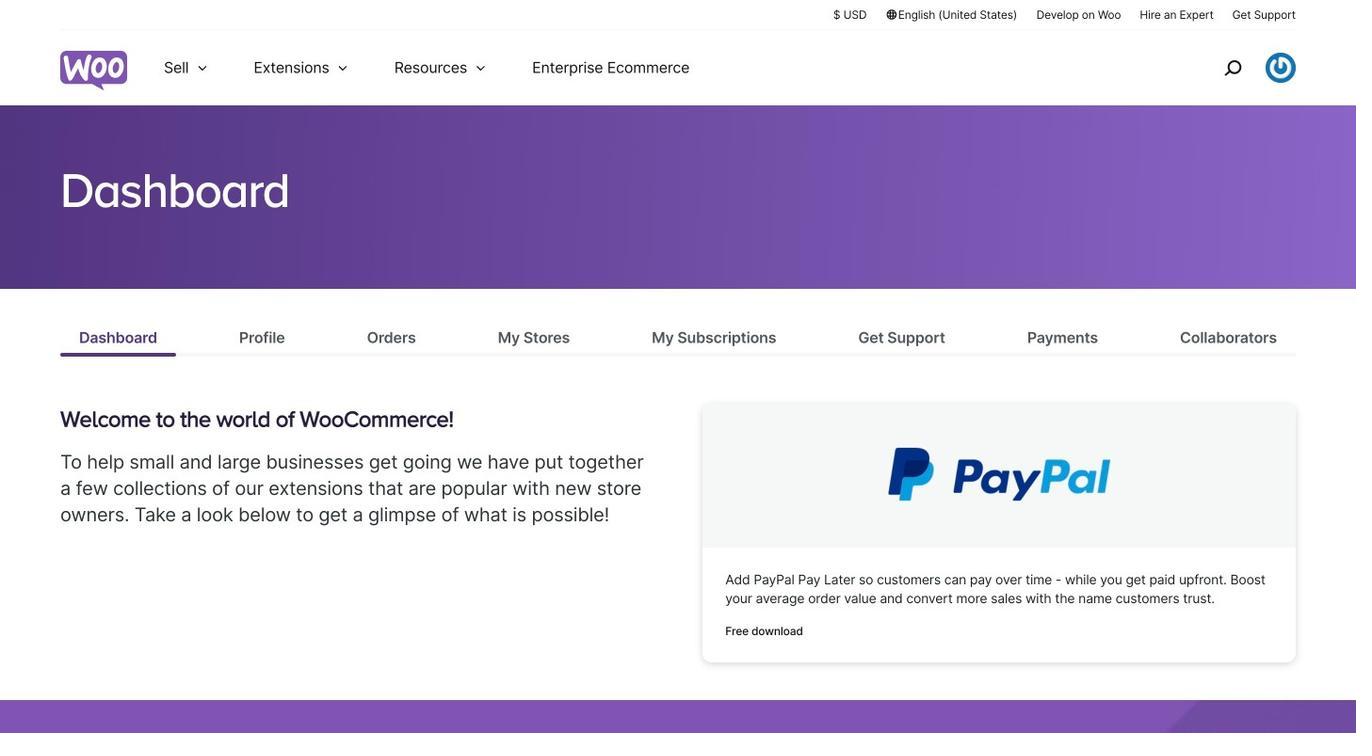 Task type: vqa. For each thing, say whether or not it's contained in the screenshot.
WooCommerce Blocks by WooCommerce
no



Task type: locate. For each thing, give the bounding box(es) containing it.
search image
[[1218, 53, 1248, 83]]



Task type: describe. For each thing, give the bounding box(es) containing it.
open account menu image
[[1266, 53, 1296, 83]]

service navigation menu element
[[1184, 37, 1296, 98]]



